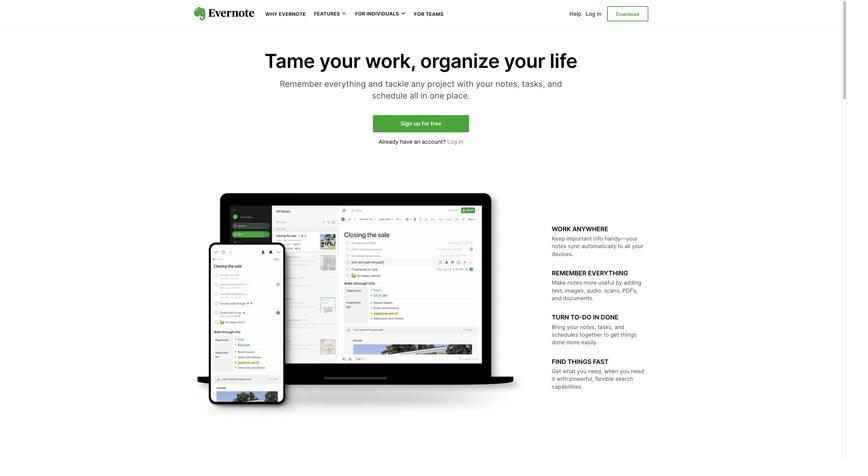 Task type: locate. For each thing, give the bounding box(es) containing it.
schedules
[[552, 331, 579, 338]]

work,
[[365, 49, 416, 73]]

in
[[598, 10, 602, 17], [421, 91, 428, 101], [459, 138, 464, 145], [594, 314, 600, 321]]

0 horizontal spatial log
[[448, 138, 457, 145]]

0 vertical spatial log in link
[[586, 10, 602, 17]]

for left the individuals
[[355, 11, 366, 17]]

all inside work anywhere keep important info handy—your notes sync automatically to all your devices.
[[625, 243, 631, 250]]

individuals
[[367, 11, 399, 17]]

and down life
[[548, 79, 563, 89]]

flexible
[[596, 375, 614, 382]]

any
[[411, 79, 425, 89]]

tasks, inside the remember everything and tackle any project with your notes, tasks, and schedule all in one place.
[[523, 79, 546, 89]]

0 horizontal spatial notes,
[[496, 79, 520, 89]]

1 horizontal spatial notes,
[[580, 324, 597, 330]]

capabilities.
[[552, 383, 583, 390]]

all down handy—your at the right bottom of page
[[625, 243, 631, 250]]

0 horizontal spatial notes
[[552, 243, 567, 250]]

things right get
[[621, 331, 637, 338]]

more up the audio,
[[584, 279, 597, 286]]

1 horizontal spatial tasks,
[[598, 324, 614, 330]]

remember up make
[[552, 270, 587, 277]]

text,
[[552, 287, 564, 294]]

1 horizontal spatial with
[[557, 375, 568, 382]]

0 horizontal spatial everything
[[325, 79, 366, 89]]

in right do
[[594, 314, 600, 321]]

1 vertical spatial everything
[[589, 270, 629, 277]]

log in link right account?
[[448, 138, 464, 145]]

0 horizontal spatial tasks,
[[523, 79, 546, 89]]

done up get
[[601, 314, 619, 321]]

in down any on the top of the page
[[421, 91, 428, 101]]

you up search
[[620, 368, 630, 375]]

notes inside remember everything make notes more useful by adding text, images, audio, scans, pdfs, and documents.
[[568, 279, 583, 286]]

in right help
[[598, 10, 602, 17]]

1 vertical spatial more
[[567, 339, 580, 346]]

download
[[617, 11, 640, 17]]

0 vertical spatial to
[[618, 243, 624, 250]]

adding
[[624, 279, 642, 286]]

for individuals
[[355, 11, 399, 17]]

log right account?
[[448, 138, 457, 145]]

everything inside the remember everything and tackle any project with your notes, tasks, and schedule all in one place.
[[325, 79, 366, 89]]

teams
[[426, 11, 444, 17]]

evernote ui on desktop and mobile image
[[194, 190, 525, 426]]

notes
[[552, 243, 567, 250], [568, 279, 583, 286]]

0 vertical spatial all
[[410, 91, 419, 101]]

1 vertical spatial to
[[604, 331, 610, 338]]

remember for remember everything make notes more useful by adding text, images, audio, scans, pdfs, and documents.
[[552, 270, 587, 277]]

tasks, inside turn to-do in done bring your notes, tasks, and schedules together to get things done more easily.
[[598, 324, 614, 330]]

to inside work anywhere keep important info handy—your notes sync automatically to all your devices.
[[618, 243, 624, 250]]

1 horizontal spatial things
[[621, 331, 637, 338]]

sign
[[401, 120, 413, 127]]

with right it
[[557, 375, 568, 382]]

remember everything make notes more useful by adding text, images, audio, scans, pdfs, and documents.
[[552, 270, 642, 302]]

evernote logo image
[[194, 7, 255, 21]]

for
[[355, 11, 366, 17], [415, 11, 425, 17]]

0 horizontal spatial with
[[457, 79, 474, 89]]

for left teams
[[415, 11, 425, 17]]

0 horizontal spatial you
[[578, 368, 587, 375]]

remember down 'tame'
[[280, 79, 322, 89]]

remember inside the remember everything and tackle any project with your notes, tasks, and schedule all in one place.
[[280, 79, 322, 89]]

sign up for free link
[[373, 115, 469, 132]]

all
[[410, 91, 419, 101], [625, 243, 631, 250]]

more inside remember everything make notes more useful by adding text, images, audio, scans, pdfs, and documents.
[[584, 279, 597, 286]]

1 horizontal spatial you
[[620, 368, 630, 375]]

devices.
[[552, 250, 574, 257]]

need
[[632, 368, 645, 375]]

tame
[[265, 49, 315, 73]]

notes, inside turn to-do in done bring your notes, tasks, and schedules together to get things done more easily.
[[580, 324, 597, 330]]

you
[[578, 368, 587, 375], [620, 368, 630, 375]]

info
[[594, 235, 604, 242]]

0 vertical spatial things
[[621, 331, 637, 338]]

0 horizontal spatial log in link
[[448, 138, 464, 145]]

get
[[552, 368, 562, 375]]

0 vertical spatial with
[[457, 79, 474, 89]]

and up get
[[615, 324, 625, 330]]

work
[[552, 225, 571, 233]]

log
[[586, 10, 596, 17], [448, 138, 457, 145]]

1 vertical spatial log in link
[[448, 138, 464, 145]]

notes,
[[496, 79, 520, 89], [580, 324, 597, 330]]

1 horizontal spatial to
[[618, 243, 624, 250]]

0 vertical spatial remember
[[280, 79, 322, 89]]

in right account?
[[459, 138, 464, 145]]

features
[[314, 11, 340, 17]]

to left get
[[604, 331, 610, 338]]

0 horizontal spatial to
[[604, 331, 610, 338]]

1 vertical spatial all
[[625, 243, 631, 250]]

for individuals button
[[355, 10, 406, 17]]

0 horizontal spatial remember
[[280, 79, 322, 89]]

everything inside remember everything make notes more useful by adding text, images, audio, scans, pdfs, and documents.
[[589, 270, 629, 277]]

1 horizontal spatial for
[[415, 11, 425, 17]]

have
[[401, 138, 413, 145]]

all down any on the top of the page
[[410, 91, 419, 101]]

1 horizontal spatial more
[[584, 279, 597, 286]]

0 horizontal spatial for
[[355, 11, 366, 17]]

0 horizontal spatial more
[[567, 339, 580, 346]]

more down schedules
[[567, 339, 580, 346]]

your inside turn to-do in done bring your notes, tasks, and schedules together to get things done more easily.
[[567, 324, 579, 330]]

1 vertical spatial with
[[557, 375, 568, 382]]

features button
[[314, 10, 347, 17]]

1 vertical spatial tasks,
[[598, 324, 614, 330]]

sync
[[568, 243, 581, 250]]

1 vertical spatial notes,
[[580, 324, 597, 330]]

why
[[266, 11, 278, 17]]

with inside the remember everything and tackle any project with your notes, tasks, and schedule all in one place.
[[457, 79, 474, 89]]

why evernote link
[[266, 10, 306, 17]]

more
[[584, 279, 597, 286], [567, 339, 580, 346]]

1 vertical spatial remember
[[552, 270, 587, 277]]

remember
[[280, 79, 322, 89], [552, 270, 587, 277]]

place.
[[447, 91, 470, 101]]

done down schedules
[[552, 339, 565, 346]]

turn to-do in done bring your notes, tasks, and schedules together to get things done more easily.
[[552, 314, 637, 346]]

log right help
[[586, 10, 596, 17]]

things
[[621, 331, 637, 338], [568, 358, 592, 365]]

your inside the remember everything and tackle any project with your notes, tasks, and schedule all in one place.
[[476, 79, 494, 89]]

anywhere
[[573, 225, 609, 233]]

log in link right help
[[586, 10, 602, 17]]

0 horizontal spatial done
[[552, 339, 565, 346]]

notes up images,
[[568, 279, 583, 286]]

to down handy—your at the right bottom of page
[[618, 243, 624, 250]]

things up what at the bottom right of the page
[[568, 358, 592, 365]]

useful
[[599, 279, 615, 286]]

project
[[428, 79, 455, 89]]

0 vertical spatial log
[[586, 10, 596, 17]]

remember inside remember everything make notes more useful by adding text, images, audio, scans, pdfs, and documents.
[[552, 270, 587, 277]]

0 vertical spatial notes,
[[496, 79, 520, 89]]

more inside turn to-do in done bring your notes, tasks, and schedules together to get things done more easily.
[[567, 339, 580, 346]]

all inside the remember everything and tackle any project with your notes, tasks, and schedule all in one place.
[[410, 91, 419, 101]]

0 vertical spatial everything
[[325, 79, 366, 89]]

in inside turn to-do in done bring your notes, tasks, and schedules together to get things done more easily.
[[594, 314, 600, 321]]

documents.
[[564, 295, 594, 302]]

1 horizontal spatial log in link
[[586, 10, 602, 17]]

with
[[457, 79, 474, 89], [557, 375, 568, 382]]

0 vertical spatial notes
[[552, 243, 567, 250]]

0 horizontal spatial all
[[410, 91, 419, 101]]

1 horizontal spatial all
[[625, 243, 631, 250]]

0 vertical spatial tasks,
[[523, 79, 546, 89]]

1 horizontal spatial remember
[[552, 270, 587, 277]]

do
[[583, 314, 592, 321]]

1 vertical spatial notes
[[568, 279, 583, 286]]

get
[[611, 331, 620, 338]]

your
[[320, 49, 361, 73], [505, 49, 546, 73], [476, 79, 494, 89], [633, 243, 644, 250], [567, 324, 579, 330]]

download link
[[608, 6, 649, 21]]

and inside remember everything make notes more useful by adding text, images, audio, scans, pdfs, and documents.
[[552, 295, 562, 302]]

1 horizontal spatial notes
[[568, 279, 583, 286]]

0 vertical spatial more
[[584, 279, 597, 286]]

0 horizontal spatial things
[[568, 358, 592, 365]]

and down text, on the bottom
[[552, 295, 562, 302]]

log in link
[[586, 10, 602, 17], [448, 138, 464, 145]]

1 horizontal spatial done
[[601, 314, 619, 321]]

tasks,
[[523, 79, 546, 89], [598, 324, 614, 330]]

and
[[369, 79, 383, 89], [548, 79, 563, 89], [552, 295, 562, 302], [615, 324, 625, 330]]

automatically
[[582, 243, 617, 250]]

with up place.
[[457, 79, 474, 89]]

1 horizontal spatial log
[[586, 10, 596, 17]]

notes down keep on the right bottom of the page
[[552, 243, 567, 250]]

1 horizontal spatial everything
[[589, 270, 629, 277]]

free
[[431, 120, 442, 127]]

things inside turn to-do in done bring your notes, tasks, and schedules together to get things done more easily.
[[621, 331, 637, 338]]

1 vertical spatial done
[[552, 339, 565, 346]]

everything
[[325, 79, 366, 89], [589, 270, 629, 277]]

you up "powerful,"
[[578, 368, 587, 375]]

for inside button
[[355, 11, 366, 17]]

things inside find things fast get what you need, when you need it with powerful, flexible search capabilities.
[[568, 358, 592, 365]]

make
[[552, 279, 566, 286]]

done
[[601, 314, 619, 321], [552, 339, 565, 346]]

and inside turn to-do in done bring your notes, tasks, and schedules together to get things done more easily.
[[615, 324, 625, 330]]

to
[[618, 243, 624, 250], [604, 331, 610, 338]]

find
[[552, 358, 567, 365]]

1 vertical spatial things
[[568, 358, 592, 365]]



Task type: describe. For each thing, give the bounding box(es) containing it.
help link
[[570, 10, 582, 17]]

easily.
[[582, 339, 598, 346]]

up
[[414, 120, 421, 127]]

0 vertical spatial done
[[601, 314, 619, 321]]

1 you from the left
[[578, 368, 587, 375]]

notes, inside the remember everything and tackle any project with your notes, tasks, and schedule all in one place.
[[496, 79, 520, 89]]

everything for schedule
[[325, 79, 366, 89]]

remember everything and tackle any project with your notes, tasks, and schedule all in one place.
[[280, 79, 563, 101]]

need,
[[589, 368, 603, 375]]

for
[[422, 120, 430, 127]]

already
[[379, 138, 399, 145]]

why evernote
[[266, 11, 306, 17]]

life
[[550, 49, 578, 73]]

organize
[[421, 49, 500, 73]]

together
[[580, 331, 603, 338]]

already have an account? log in
[[379, 138, 464, 145]]

audio,
[[587, 287, 603, 294]]

one
[[430, 91, 445, 101]]

remember for remember everything and tackle any project with your notes, tasks, and schedule all in one place.
[[280, 79, 322, 89]]

in inside the remember everything and tackle any project with your notes, tasks, and schedule all in one place.
[[421, 91, 428, 101]]

2 you from the left
[[620, 368, 630, 375]]

search
[[616, 375, 634, 382]]

find things fast get what you need, when you need it with powerful, flexible search capabilities.
[[552, 358, 645, 390]]

with inside find things fast get what you need, when you need it with powerful, flexible search capabilities.
[[557, 375, 568, 382]]

it
[[552, 375, 556, 382]]

keep
[[552, 235, 565, 242]]

log in
[[586, 10, 602, 17]]

powerful,
[[570, 375, 594, 382]]

bring
[[552, 324, 566, 330]]

pdfs,
[[623, 287, 638, 294]]

notes inside work anywhere keep important info handy—your notes sync automatically to all your devices.
[[552, 243, 567, 250]]

evernote
[[279, 11, 306, 17]]

tackle
[[386, 79, 409, 89]]

handy—your
[[605, 235, 638, 242]]

for teams link
[[415, 10, 444, 17]]

sign up for free
[[401, 120, 442, 127]]

tame your work, organize your life
[[265, 49, 578, 73]]

an
[[414, 138, 421, 145]]

to-
[[571, 314, 583, 321]]

for for for individuals
[[355, 11, 366, 17]]

what
[[563, 368, 576, 375]]

schedule
[[372, 91, 408, 101]]

images,
[[566, 287, 586, 294]]

scans,
[[605, 287, 621, 294]]

help
[[570, 10, 582, 17]]

1 vertical spatial log
[[448, 138, 457, 145]]

for for for teams
[[415, 11, 425, 17]]

account?
[[422, 138, 446, 145]]

turn
[[552, 314, 570, 321]]

important
[[567, 235, 592, 242]]

work anywhere keep important info handy—your notes sync automatically to all your devices.
[[552, 225, 644, 257]]

for teams
[[415, 11, 444, 17]]

to inside turn to-do in done bring your notes, tasks, and schedules together to get things done more easily.
[[604, 331, 610, 338]]

your inside work anywhere keep important info handy—your notes sync automatically to all your devices.
[[633, 243, 644, 250]]

everything for scans,
[[589, 270, 629, 277]]

by
[[616, 279, 623, 286]]

when
[[605, 368, 619, 375]]

fast
[[594, 358, 609, 365]]

and up schedule
[[369, 79, 383, 89]]



Task type: vqa. For each thing, say whether or not it's contained in the screenshot.
legal on the right of the page
no



